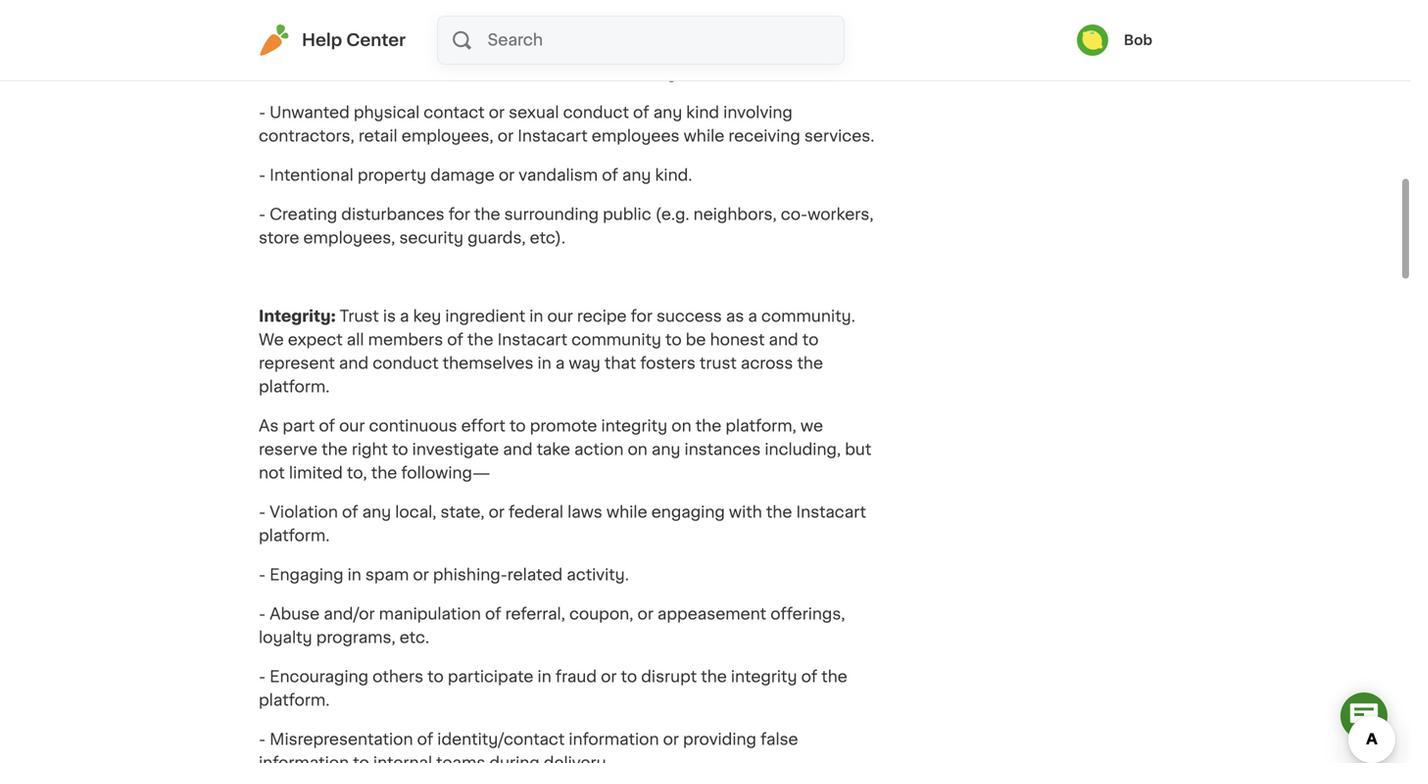 Task type: describe. For each thing, give the bounding box(es) containing it.
for inside trust is a key ingredient in our recipe for success as a community. we expect all members of the instacart community to be honest and to represent and conduct themselves in a way that fosters trust across the platform.
[[631, 309, 653, 325]]

others
[[373, 670, 424, 685]]

state,
[[441, 505, 485, 521]]

or left sexual
[[489, 105, 505, 121]]

help center
[[302, 32, 406, 49]]

of inside - abuse and/or manipulation of referral, coupon, or appeasement offerings, loyalty programs, etc.
[[485, 607, 502, 623]]

physical
[[354, 105, 420, 121]]

2 horizontal spatial a
[[748, 309, 758, 325]]

violation
[[270, 505, 338, 521]]

help center link
[[259, 25, 406, 56]]

workers,
[[808, 207, 874, 223]]

integrity inside as part of our continuous effort to promote integrity on the platform, we reserve the right to investigate and take action on any instances including, but not limited to, the following
[[602, 419, 668, 434]]

false
[[761, 732, 799, 748]]

community.
[[762, 309, 856, 325]]

0 horizontal spatial and
[[339, 356, 369, 372]]

instacart inside trust is a key ingredient in our recipe for success as a community. we expect all members of the instacart community to be honest and to represent and conduct themselves in a way that fosters trust across the platform.
[[498, 332, 568, 348]]

- for - unwanted physical contact or sexual conduct of any kind involving contractors, retail employees, or instacart employees while receiving services.
[[259, 105, 266, 121]]

to left "disrupt"
[[621, 670, 637, 685]]

0 vertical spatial information
[[569, 732, 659, 748]]

during
[[490, 756, 540, 764]]

of inside trust is a key ingredient in our recipe for success as a community. we expect all members of the instacart community to be honest and to represent and conduct themselves in a way that fosters trust across the platform.
[[447, 332, 464, 348]]

to left be
[[666, 332, 682, 348]]

trust
[[340, 309, 379, 325]]

any inside as part of our continuous effort to promote integrity on the platform, we reserve the right to investigate and take action on any instances including, but not limited to, the following
[[652, 442, 681, 458]]

teams
[[436, 756, 486, 764]]

identity/contact
[[438, 732, 565, 748]]

surrounding
[[505, 207, 599, 223]]

instances
[[685, 442, 761, 458]]

and/or
[[324, 607, 375, 623]]

- for - misrepresentation of identity/contact information or providing false information to internal teams during delivery.
[[259, 732, 266, 748]]

bob link
[[1077, 25, 1153, 56]]

- for - violation of any local, state, or federal laws while engaging with the instacart platform.
[[259, 505, 266, 521]]

while inside - violation of any local, state, or federal laws while engaging with the instacart platform.
[[607, 505, 648, 521]]

sexual
[[509, 105, 559, 121]]

right
[[352, 442, 388, 458]]

encouraging
[[270, 670, 369, 685]]

participate
[[448, 670, 534, 685]]

the down ingredient
[[468, 332, 494, 348]]

store
[[259, 230, 299, 246]]

instacart image
[[259, 25, 290, 56]]

Search search field
[[486, 17, 844, 64]]

receiving
[[729, 128, 801, 144]]

vandalism
[[519, 168, 598, 183]]

intentional
[[270, 168, 354, 183]]

co-
[[781, 207, 808, 223]]

retail
[[359, 128, 398, 144]]

members
[[368, 332, 443, 348]]

as
[[726, 309, 744, 325]]

0 horizontal spatial a
[[400, 309, 409, 325]]

etc).
[[530, 230, 566, 246]]

the up limited
[[322, 442, 348, 458]]

engaging
[[652, 505, 725, 521]]

1 horizontal spatial a
[[556, 356, 565, 372]]

- unwanted physical contact or sexual conduct of any kind involving contractors, retail employees, or instacart employees while receiving services.
[[259, 105, 875, 144]]

we
[[801, 419, 824, 434]]

of inside "- misrepresentation of identity/contact information or providing false information to internal teams during delivery."
[[417, 732, 434, 748]]

any inside "- unwanted physical contact or sexual conduct of any kind involving contractors, retail employees, or instacart employees while receiving services."
[[654, 105, 683, 121]]

to inside "- misrepresentation of identity/contact information or providing false information to internal teams during delivery."
[[353, 756, 369, 764]]

abuse
[[270, 607, 320, 623]]

referral,
[[506, 607, 566, 623]]

trust is a key ingredient in our recipe for success as a community. we expect all members of the instacart community to be honest and to represent and conduct themselves in a way that fosters trust across the platform.
[[259, 309, 856, 395]]

kind.
[[655, 168, 693, 183]]

including,
[[765, 442, 841, 458]]

or right damage
[[499, 168, 515, 183]]

or inside - abuse and/or manipulation of referral, coupon, or appeasement offerings, loyalty programs, etc.
[[638, 607, 654, 623]]

but
[[845, 442, 872, 458]]

the down offerings,
[[822, 670, 848, 685]]

recipe
[[577, 309, 627, 325]]

in left way
[[538, 356, 552, 372]]

0 vertical spatial on
[[672, 419, 692, 434]]

conduct inside "- unwanted physical contact or sexual conduct of any kind involving contractors, retail employees, or instacart employees while receiving services."
[[563, 105, 629, 121]]

honest
[[710, 332, 765, 348]]

- encouraging others to participate in fraud or to disrupt the integrity of the platform.
[[259, 670, 848, 709]]

to down community.
[[803, 332, 819, 348]]

of inside "- unwanted physical contact or sexual conduct of any kind involving contractors, retail employees, or instacart employees while receiving services."
[[633, 105, 650, 121]]

0 horizontal spatial on
[[628, 442, 648, 458]]

of inside the - encouraging others to participate in fraud or to disrupt the integrity of the platform.
[[802, 670, 818, 685]]

appeasement
[[658, 607, 767, 623]]

be
[[686, 332, 706, 348]]

spam
[[366, 568, 409, 583]]

providing
[[683, 732, 757, 748]]

or inside "- misrepresentation of identity/contact information or providing false information to internal teams during delivery."
[[663, 732, 679, 748]]

while inside "- unwanted physical contact or sexual conduct of any kind involving contractors, retail employees, or instacart employees while receiving services."
[[684, 128, 725, 144]]

is
[[383, 309, 396, 325]]

that
[[605, 356, 637, 372]]

misrepresentation
[[270, 732, 413, 748]]

instacart inside "- unwanted physical contact or sexual conduct of any kind involving contractors, retail employees, or instacart employees while receiving services."
[[518, 128, 588, 144]]

security
[[399, 230, 464, 246]]

platform,
[[726, 419, 797, 434]]

conduct inside trust is a key ingredient in our recipe for success as a community. we expect all members of the instacart community to be honest and to represent and conduct themselves in a way that fosters trust across the platform.
[[373, 356, 439, 372]]

all
[[347, 332, 364, 348]]

or down sexual
[[498, 128, 514, 144]]

- for - creating disturbances for the surrounding public (e.g. neighbors, co-workers, store employees, security guards, etc).
[[259, 207, 266, 223]]

to down continuous
[[392, 442, 408, 458]]

bob
[[1124, 33, 1153, 47]]

success
[[657, 309, 722, 325]]

damage
[[431, 168, 495, 183]]

public
[[603, 207, 652, 223]]

related
[[508, 568, 563, 583]]

instacart inside - violation of any local, state, or federal laws while engaging with the instacart platform.
[[797, 505, 867, 521]]

represent
[[259, 356, 335, 372]]

the inside - violation of any local, state, or federal laws while engaging with the instacart platform.
[[767, 505, 793, 521]]

as
[[259, 419, 279, 434]]

platform. for encouraging
[[259, 693, 330, 709]]

part
[[283, 419, 315, 434]]

take
[[537, 442, 571, 458]]



Task type: locate. For each thing, give the bounding box(es) containing it.
platform. inside the - encouraging others to participate in fraud or to disrupt the integrity of the platform.
[[259, 693, 330, 709]]

7 - from the top
[[259, 670, 266, 685]]

1 horizontal spatial and
[[503, 442, 533, 458]]

1 horizontal spatial information
[[569, 732, 659, 748]]

any left kind.
[[622, 168, 651, 183]]

across
[[741, 356, 794, 372]]

effort
[[461, 419, 506, 434]]

0 horizontal spatial information
[[259, 756, 349, 764]]

4 - from the top
[[259, 505, 266, 521]]

expect
[[288, 332, 343, 348]]

of
[[633, 105, 650, 121], [602, 168, 618, 183], [447, 332, 464, 348], [319, 419, 335, 434], [342, 505, 358, 521], [485, 607, 502, 623], [802, 670, 818, 685], [417, 732, 434, 748]]

- intentional property damage or vandalism of any kind.
[[259, 168, 693, 183]]

not
[[259, 466, 285, 481]]

platform. inside trust is a key ingredient in our recipe for success as a community. we expect all members of the instacart community to be honest and to represent and conduct themselves in a way that fosters trust across the platform.
[[259, 379, 330, 395]]

- left abuse
[[259, 607, 266, 623]]

to right effort
[[510, 419, 526, 434]]

a right as
[[748, 309, 758, 325]]

- left unwanted
[[259, 105, 266, 121]]

and down "all"
[[339, 356, 369, 372]]

0 vertical spatial while
[[684, 128, 725, 144]]

laws
[[568, 505, 603, 521]]

internal
[[373, 756, 432, 764]]

- inside - violation of any local, state, or federal laws while engaging with the instacart platform.
[[259, 505, 266, 521]]

on up instances
[[672, 419, 692, 434]]

1 vertical spatial instacart
[[498, 332, 568, 348]]

help
[[302, 32, 342, 49]]

1 horizontal spatial our
[[548, 309, 573, 325]]

following
[[401, 466, 473, 481]]

1 vertical spatial while
[[607, 505, 648, 521]]

1 vertical spatial employees,
[[303, 230, 395, 246]]

- inside the - encouraging others to participate in fraud or to disrupt the integrity of the platform.
[[259, 670, 266, 685]]

for inside - creating disturbances for the surrounding public (e.g. neighbors, co-workers, store employees, security guards, etc).
[[449, 207, 471, 223]]

- for - intentional property damage or vandalism of any kind.
[[259, 168, 266, 183]]

themselves
[[443, 356, 534, 372]]

0 vertical spatial instacart
[[518, 128, 588, 144]]

center
[[346, 32, 406, 49]]

- for - abuse and/or manipulation of referral, coupon, or appeasement offerings, loyalty programs, etc.
[[259, 607, 266, 623]]

of inside as part of our continuous effort to promote integrity on the platform, we reserve the right to investigate and take action on any instances including, but not limited to, the following
[[319, 419, 335, 434]]

- up store in the left top of the page
[[259, 207, 266, 223]]

1 horizontal spatial on
[[672, 419, 692, 434]]

of up public in the left of the page
[[602, 168, 618, 183]]

or left providing
[[663, 732, 679, 748]]

coupon,
[[570, 607, 634, 623]]

and left take
[[503, 442, 533, 458]]

- left misrepresentation
[[259, 732, 266, 748]]

or right state,
[[489, 505, 505, 521]]

0 vertical spatial conduct
[[563, 105, 629, 121]]

1 vertical spatial our
[[339, 419, 365, 434]]

of down 'to,' at left
[[342, 505, 358, 521]]

neighbors,
[[694, 207, 777, 223]]

platform. down "encouraging"
[[259, 693, 330, 709]]

as part of our continuous effort to promote integrity on the platform, we reserve the right to investigate and take action on any instances including, but not limited to, the following
[[259, 419, 872, 481]]

0 vertical spatial our
[[548, 309, 573, 325]]

to down misrepresentation
[[353, 756, 369, 764]]

- misrepresentation of identity/contact information or providing false information to internal teams during delivery.
[[259, 732, 799, 764]]

0 horizontal spatial our
[[339, 419, 365, 434]]

continuous
[[369, 419, 457, 434]]

our left recipe
[[548, 309, 573, 325]]

1 horizontal spatial for
[[631, 309, 653, 325]]

disrupt
[[641, 670, 697, 685]]

in left spam
[[348, 568, 362, 583]]

2 platform. from the top
[[259, 528, 330, 544]]

platform. for violation
[[259, 528, 330, 544]]

employees, inside - creating disturbances for the surrounding public (e.g. neighbors, co-workers, store employees, security guards, etc).
[[303, 230, 395, 246]]

- inside "- misrepresentation of identity/contact information or providing false information to internal teams during delivery."
[[259, 732, 266, 748]]

6 - from the top
[[259, 607, 266, 623]]

5 - from the top
[[259, 568, 266, 583]]

integrity:
[[259, 309, 336, 325]]

employees,
[[402, 128, 494, 144], [303, 230, 395, 246]]

platform. down 'represent'
[[259, 379, 330, 395]]

0 vertical spatial and
[[769, 332, 799, 348]]

- for - encouraging others to participate in fraud or to disrupt the integrity of the platform.
[[259, 670, 266, 685]]

or right fraud
[[601, 670, 617, 685]]

instacart down sexual
[[518, 128, 588, 144]]

1 horizontal spatial conduct
[[563, 105, 629, 121]]

platform.
[[259, 379, 330, 395], [259, 528, 330, 544], [259, 693, 330, 709]]

instacart down but
[[797, 505, 867, 521]]

employees, inside "- unwanted physical contact or sexual conduct of any kind involving contractors, retail employees, or instacart employees while receiving services."
[[402, 128, 494, 144]]

- for - engaging in spam or phishing-related activity.
[[259, 568, 266, 583]]

local,
[[395, 505, 437, 521]]

- down loyalty
[[259, 670, 266, 685]]

0 horizontal spatial employees,
[[303, 230, 395, 246]]

or inside the - encouraging others to participate in fraud or to disrupt the integrity of the platform.
[[601, 670, 617, 685]]

or inside - violation of any local, state, or federal laws while engaging with the instacart platform.
[[489, 505, 505, 521]]

unwanted
[[270, 105, 350, 121]]

0 vertical spatial employees,
[[402, 128, 494, 144]]

1 vertical spatial platform.
[[259, 528, 330, 544]]

services.
[[805, 128, 875, 144]]

conduct up employees
[[563, 105, 629, 121]]

8 - from the top
[[259, 732, 266, 748]]

federal
[[509, 505, 564, 521]]

2 vertical spatial instacart
[[797, 505, 867, 521]]

employees, down disturbances
[[303, 230, 395, 246]]

3 platform. from the top
[[259, 693, 330, 709]]

or right spam
[[413, 568, 429, 583]]

to
[[666, 332, 682, 348], [803, 332, 819, 348], [510, 419, 526, 434], [392, 442, 408, 458], [428, 670, 444, 685], [621, 670, 637, 685], [353, 756, 369, 764]]

the right with
[[767, 505, 793, 521]]

a
[[400, 309, 409, 325], [748, 309, 758, 325], [556, 356, 565, 372]]

0 vertical spatial for
[[449, 207, 471, 223]]

fosters
[[641, 356, 696, 372]]

- engaging in spam or phishing-related activity.
[[259, 568, 629, 583]]

user avatar image
[[1077, 25, 1109, 56]]

in left fraud
[[538, 670, 552, 685]]

of up employees
[[633, 105, 650, 121]]

1 vertical spatial information
[[259, 756, 349, 764]]

of up internal
[[417, 732, 434, 748]]

our inside as part of our continuous effort to promote integrity on the platform, we reserve the right to investigate and take action on any instances including, but not limited to, the following
[[339, 419, 365, 434]]

fraud
[[556, 670, 597, 685]]

- inside "- unwanted physical contact or sexual conduct of any kind involving contractors, retail employees, or instacart employees while receiving services."
[[259, 105, 266, 121]]

- left intentional
[[259, 168, 266, 183]]

of down ingredient
[[447, 332, 464, 348]]

2 vertical spatial and
[[503, 442, 533, 458]]

programs,
[[316, 630, 396, 646]]

of down offerings,
[[802, 670, 818, 685]]

the right 'to,' at left
[[371, 466, 397, 481]]

- inside - abuse and/or manipulation of referral, coupon, or appeasement offerings, loyalty programs, etc.
[[259, 607, 266, 623]]

or
[[489, 105, 505, 121], [498, 128, 514, 144], [499, 168, 515, 183], [489, 505, 505, 521], [413, 568, 429, 583], [638, 607, 654, 623], [601, 670, 617, 685], [663, 732, 679, 748]]

1 horizontal spatial integrity
[[731, 670, 798, 685]]

2 - from the top
[[259, 168, 266, 183]]

integrity up action
[[602, 419, 668, 434]]

in inside the - encouraging others to participate in fraud or to disrupt the integrity of the platform.
[[538, 670, 552, 685]]

delivery.
[[544, 756, 611, 764]]

conduct down members
[[373, 356, 439, 372]]

while right laws
[[607, 505, 648, 521]]

in right ingredient
[[530, 309, 544, 325]]

for up community
[[631, 309, 653, 325]]

0 horizontal spatial conduct
[[373, 356, 439, 372]]

platform. inside - violation of any local, state, or federal laws while engaging with the instacart platform.
[[259, 528, 330, 544]]

or right coupon,
[[638, 607, 654, 623]]

2 vertical spatial platform.
[[259, 693, 330, 709]]

conduct
[[563, 105, 629, 121], [373, 356, 439, 372]]

information up delivery.
[[569, 732, 659, 748]]

the
[[475, 207, 501, 223], [468, 332, 494, 348], [798, 356, 824, 372], [696, 419, 722, 434], [322, 442, 348, 458], [371, 466, 397, 481], [767, 505, 793, 521], [701, 670, 727, 685], [822, 670, 848, 685]]

and inside as part of our continuous effort to promote integrity on the platform, we reserve the right to investigate and take action on any instances including, but not limited to, the following
[[503, 442, 533, 458]]

employees, down contact
[[402, 128, 494, 144]]

- inside - creating disturbances for the surrounding public (e.g. neighbors, co-workers, store employees, security guards, etc).
[[259, 207, 266, 223]]

and
[[769, 332, 799, 348], [339, 356, 369, 372], [503, 442, 533, 458]]

contractors,
[[259, 128, 355, 144]]

of left referral, on the bottom left
[[485, 607, 502, 623]]

kind
[[687, 105, 720, 121]]

- down not
[[259, 505, 266, 521]]

our inside trust is a key ingredient in our recipe for success as a community. we expect all members of the instacart community to be honest and to represent and conduct themselves in a way that fosters trust across the platform.
[[548, 309, 573, 325]]

0 horizontal spatial for
[[449, 207, 471, 223]]

of right part
[[319, 419, 335, 434]]

a right is
[[400, 309, 409, 325]]

our up right
[[339, 419, 365, 434]]

integrity inside the - encouraging others to participate in fraud or to disrupt the integrity of the platform.
[[731, 670, 798, 685]]

trust
[[700, 356, 737, 372]]

offerings,
[[771, 607, 846, 623]]

the inside - creating disturbances for the surrounding public (e.g. neighbors, co-workers, store employees, security guards, etc).
[[475, 207, 501, 223]]

we
[[259, 332, 284, 348]]

- violation of any local, state, or federal laws while engaging with the instacart platform.
[[259, 505, 867, 544]]

information down misrepresentation
[[259, 756, 349, 764]]

guards,
[[468, 230, 526, 246]]

0 horizontal spatial integrity
[[602, 419, 668, 434]]

1 platform. from the top
[[259, 379, 330, 395]]

for
[[449, 207, 471, 223], [631, 309, 653, 325]]

1 vertical spatial conduct
[[373, 356, 439, 372]]

on right action
[[628, 442, 648, 458]]

any inside - violation of any local, state, or federal laws while engaging with the instacart platform.
[[362, 505, 391, 521]]

(e.g.
[[656, 207, 690, 223]]

investigate
[[412, 442, 499, 458]]

manipulation
[[379, 607, 481, 623]]

any left instances
[[652, 442, 681, 458]]

1 vertical spatial and
[[339, 356, 369, 372]]

integrity up false
[[731, 670, 798, 685]]

key
[[413, 309, 441, 325]]

2 horizontal spatial and
[[769, 332, 799, 348]]

3 - from the top
[[259, 207, 266, 223]]

disturbances
[[341, 207, 445, 223]]

employees
[[592, 128, 680, 144]]

platform. down violation
[[259, 528, 330, 544]]

the right "disrupt"
[[701, 670, 727, 685]]

action
[[575, 442, 624, 458]]

in
[[530, 309, 544, 325], [538, 356, 552, 372], [348, 568, 362, 583], [538, 670, 552, 685]]

- left 'engaging'
[[259, 568, 266, 583]]

any left local, on the bottom of page
[[362, 505, 391, 521]]

phishing-
[[433, 568, 508, 583]]

a left way
[[556, 356, 565, 372]]

activity.
[[567, 568, 629, 583]]

0 horizontal spatial while
[[607, 505, 648, 521]]

—
[[473, 466, 491, 481]]

1 vertical spatial integrity
[[731, 670, 798, 685]]

any left kind at the top of page
[[654, 105, 683, 121]]

0 vertical spatial platform.
[[259, 379, 330, 395]]

on
[[672, 419, 692, 434], [628, 442, 648, 458]]

community
[[572, 332, 662, 348]]

of inside - violation of any local, state, or federal laws while engaging with the instacart platform.
[[342, 505, 358, 521]]

information
[[569, 732, 659, 748], [259, 756, 349, 764]]

- creating disturbances for the surrounding public (e.g. neighbors, co-workers, store employees, security guards, etc).
[[259, 207, 874, 246]]

instacart up themselves
[[498, 332, 568, 348]]

1 vertical spatial on
[[628, 442, 648, 458]]

our
[[548, 309, 573, 325], [339, 419, 365, 434]]

the up guards, on the top of the page
[[475, 207, 501, 223]]

property
[[358, 168, 427, 183]]

the up instances
[[696, 419, 722, 434]]

with
[[729, 505, 763, 521]]

while down kind at the top of page
[[684, 128, 725, 144]]

1 horizontal spatial employees,
[[402, 128, 494, 144]]

promote
[[530, 419, 598, 434]]

for up security
[[449, 207, 471, 223]]

1 vertical spatial for
[[631, 309, 653, 325]]

1 horizontal spatial while
[[684, 128, 725, 144]]

the right across
[[798, 356, 824, 372]]

and up across
[[769, 332, 799, 348]]

to right others
[[428, 670, 444, 685]]

way
[[569, 356, 601, 372]]

0 vertical spatial integrity
[[602, 419, 668, 434]]

1 - from the top
[[259, 105, 266, 121]]

- abuse and/or manipulation of referral, coupon, or appeasement offerings, loyalty programs, etc.
[[259, 607, 846, 646]]



Task type: vqa. For each thing, say whether or not it's contained in the screenshot.
Bob link
yes



